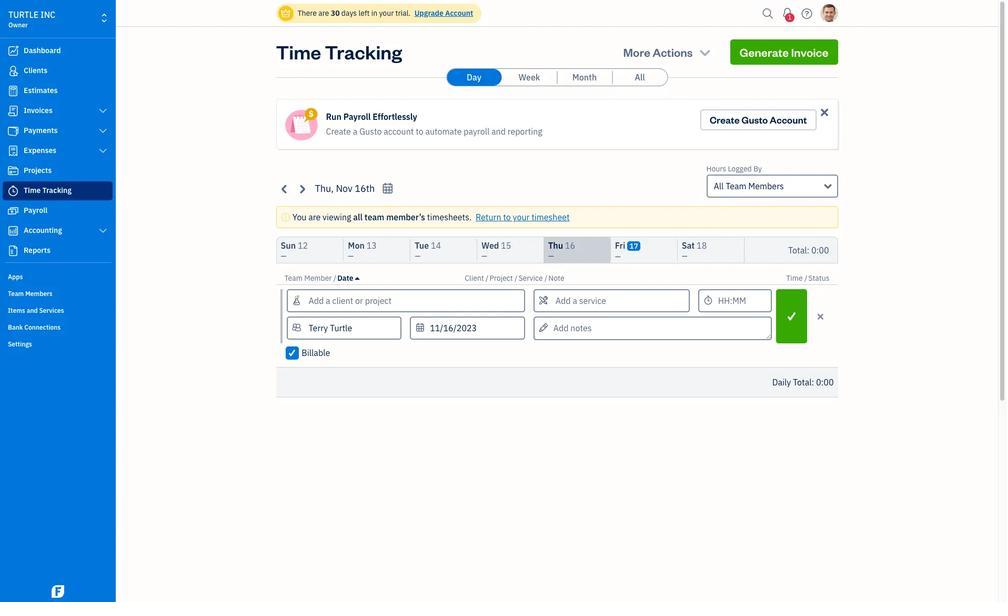 Task type: locate. For each thing, give the bounding box(es) containing it.
1 horizontal spatial members
[[749, 181, 784, 192]]

projects link
[[3, 162, 113, 181]]

all link
[[613, 69, 668, 86]]

1
[[788, 13, 792, 21]]

turtle
[[8, 9, 39, 20]]

time tracking link
[[3, 182, 113, 201]]

/ left date
[[334, 274, 337, 283]]

invoice
[[792, 45, 829, 59]]

tracking
[[325, 39, 402, 64], [42, 186, 72, 195]]

are for there
[[319, 8, 329, 18]]

project link
[[490, 274, 515, 283]]

0 horizontal spatial account
[[445, 8, 473, 18]]

account inside create gusto account button
[[770, 114, 807, 126]]

0 vertical spatial team
[[726, 181, 747, 192]]

0 vertical spatial total
[[789, 245, 807, 256]]

0 vertical spatial :
[[807, 245, 810, 256]]

date link
[[338, 274, 360, 283]]

2 / from the left
[[486, 274, 489, 283]]

days
[[342, 8, 357, 18]]

sat 18 —
[[682, 241, 707, 261]]

note link
[[549, 274, 565, 283]]

client image
[[7, 66, 19, 76]]

0 horizontal spatial gusto
[[360, 126, 382, 137]]

— down the fri
[[615, 252, 621, 262]]

Date in MM/DD/YYYY format text field
[[410, 317, 525, 340]]

time
[[276, 39, 321, 64], [24, 186, 41, 195], [787, 274, 803, 283]]

2 horizontal spatial time
[[787, 274, 803, 283]]

chevron large down image for payments
[[98, 127, 108, 135]]

there
[[298, 8, 317, 18]]

time tracking down 30
[[276, 39, 402, 64]]

— inside sat 18 —
[[682, 252, 688, 261]]

account left close icon
[[770, 114, 807, 126]]

all inside dropdown button
[[714, 181, 724, 192]]

— inside fri 17 —
[[615, 252, 621, 262]]

0 horizontal spatial :
[[807, 245, 810, 256]]

0 horizontal spatial time tracking
[[24, 186, 72, 195]]

0 horizontal spatial to
[[416, 126, 424, 137]]

— for tue
[[415, 252, 421, 261]]

reports link
[[3, 242, 113, 261]]

1 horizontal spatial all
[[714, 181, 724, 192]]

all for all
[[635, 72, 645, 83]]

and right payroll
[[492, 126, 506, 137]]

: up time / status
[[807, 245, 810, 256]]

create
[[710, 114, 740, 126], [326, 126, 351, 137]]

1 horizontal spatial account
[[770, 114, 807, 126]]

gusto right a
[[360, 126, 382, 137]]

1 vertical spatial team
[[285, 274, 303, 283]]

items and services
[[8, 307, 64, 315]]

1 horizontal spatial tracking
[[325, 39, 402, 64]]

gusto inside button
[[742, 114, 768, 126]]

total right daily
[[793, 378, 812, 388]]

1 horizontal spatial and
[[492, 126, 506, 137]]

2 horizontal spatial team
[[726, 181, 747, 192]]

0 vertical spatial your
[[379, 8, 394, 18]]

1 horizontal spatial to
[[504, 212, 511, 223]]

1 vertical spatial all
[[714, 181, 724, 192]]

search image
[[760, 6, 777, 21]]

—
[[281, 252, 287, 261], [348, 252, 354, 261], [415, 252, 421, 261], [482, 252, 488, 261], [549, 252, 554, 261], [682, 252, 688, 261], [615, 252, 621, 262]]

chevron large down image up 'payments' link
[[98, 107, 108, 115]]

0 horizontal spatial members
[[25, 290, 53, 298]]

1 horizontal spatial gusto
[[742, 114, 768, 126]]

0 horizontal spatial time
[[24, 186, 41, 195]]

payroll inside the run payroll effortlessly create a gusto account to automate payroll and reporting
[[344, 112, 371, 122]]

expenses
[[24, 146, 56, 155]]

mon 13 —
[[348, 241, 377, 261]]

— down thu
[[549, 252, 554, 261]]

time tracking
[[276, 39, 402, 64], [24, 186, 72, 195]]

1 horizontal spatial create
[[710, 114, 740, 126]]

/ left note link
[[545, 274, 548, 283]]

thu
[[549, 241, 563, 251]]

:
[[807, 245, 810, 256], [812, 378, 815, 388]]

0 vertical spatial are
[[319, 8, 329, 18]]

0 horizontal spatial team
[[8, 290, 24, 298]]

— inside sun 12 —
[[281, 252, 287, 261]]

— inside thu 16 —
[[549, 252, 554, 261]]

tue
[[415, 241, 429, 251]]

1 horizontal spatial payroll
[[344, 112, 371, 122]]

team members link
[[3, 286, 113, 302]]

0 vertical spatial time tracking
[[276, 39, 402, 64]]

payments link
[[3, 122, 113, 141]]

— inside the tue 14 —
[[415, 252, 421, 261]]

— down wed
[[482, 252, 488, 261]]

0 horizontal spatial your
[[379, 8, 394, 18]]

chevron large down image inside 'payments' link
[[98, 127, 108, 135]]

member
[[304, 274, 332, 283]]

return
[[476, 212, 502, 223]]

payroll up accounting
[[24, 206, 48, 215]]

0 horizontal spatial and
[[27, 307, 38, 315]]

time tracking down projects link at top left
[[24, 186, 72, 195]]

effortlessly
[[373, 112, 417, 122]]

wed 15 —
[[482, 241, 511, 261]]

total up time link
[[789, 245, 807, 256]]

service
[[519, 274, 543, 283]]

0 horizontal spatial create
[[326, 126, 351, 137]]

team down hours logged by
[[726, 181, 747, 192]]

tracking down projects link at top left
[[42, 186, 72, 195]]

team left member
[[285, 274, 303, 283]]

time / status
[[787, 274, 830, 283]]

1 vertical spatial gusto
[[360, 126, 382, 137]]

items
[[8, 307, 25, 315]]

time down there
[[276, 39, 321, 64]]

0 vertical spatial and
[[492, 126, 506, 137]]

— down tue
[[415, 252, 421, 261]]

1 horizontal spatial your
[[513, 212, 530, 223]]

estimates link
[[3, 82, 113, 101]]

— for wed
[[482, 252, 488, 261]]

are left 30
[[319, 8, 329, 18]]

to inside the run payroll effortlessly create a gusto account to automate payroll and reporting
[[416, 126, 424, 137]]

all inside "link"
[[635, 72, 645, 83]]

close image
[[819, 106, 831, 118]]

1 vertical spatial chevron large down image
[[98, 127, 108, 135]]

0 vertical spatial time
[[276, 39, 321, 64]]

— down mon
[[348, 252, 354, 261]]

generate invoice
[[740, 45, 829, 59]]

0 vertical spatial payroll
[[344, 112, 371, 122]]

— for fri
[[615, 252, 621, 262]]

/ right client
[[486, 274, 489, 283]]

payments
[[24, 126, 58, 135]]

money image
[[7, 206, 19, 216]]

members up items and services
[[25, 290, 53, 298]]

team inside main element
[[8, 290, 24, 298]]

chart image
[[7, 226, 19, 236]]

next day image
[[296, 183, 308, 195]]

1 vertical spatial 0:00
[[817, 378, 834, 388]]

1 vertical spatial create
[[326, 126, 351, 137]]

owner
[[8, 21, 28, 29]]

— inside wed 15 —
[[482, 252, 488, 261]]

payroll up a
[[344, 112, 371, 122]]

0 vertical spatial gusto
[[742, 114, 768, 126]]

create inside button
[[710, 114, 740, 126]]

projects
[[24, 166, 52, 175]]

: right daily
[[812, 378, 815, 388]]

thu, nov 16th
[[315, 183, 375, 195]]

tracking down left
[[325, 39, 402, 64]]

time link
[[787, 274, 805, 283]]

accounting
[[24, 226, 62, 235]]

team
[[726, 181, 747, 192], [285, 274, 303, 283], [8, 290, 24, 298]]

Add a service text field
[[535, 291, 689, 312]]

create up hours
[[710, 114, 740, 126]]

1 horizontal spatial time tracking
[[276, 39, 402, 64]]

account right upgrade
[[445, 8, 473, 18]]

logged
[[728, 164, 752, 174]]

0:00 right daily
[[817, 378, 834, 388]]

trial.
[[396, 8, 411, 18]]

0:00 up 'status' link
[[812, 245, 830, 256]]

expenses link
[[3, 142, 113, 161]]

chevron large down image
[[98, 107, 108, 115], [98, 127, 108, 135], [98, 147, 108, 155]]

info image
[[281, 211, 291, 224]]

dashboard image
[[7, 46, 19, 56]]

0 vertical spatial members
[[749, 181, 784, 192]]

0 vertical spatial to
[[416, 126, 424, 137]]

0 horizontal spatial payroll
[[24, 206, 48, 215]]

/ left service
[[515, 274, 518, 283]]

1 horizontal spatial team
[[285, 274, 303, 283]]

2 vertical spatial team
[[8, 290, 24, 298]]

estimate image
[[7, 86, 19, 96]]

2 vertical spatial chevron large down image
[[98, 147, 108, 155]]

run
[[326, 112, 342, 122]]

1 horizontal spatial :
[[812, 378, 815, 388]]

create inside the run payroll effortlessly create a gusto account to automate payroll and reporting
[[326, 126, 351, 137]]

0 horizontal spatial all
[[635, 72, 645, 83]]

hours logged by
[[707, 164, 762, 174]]

1 vertical spatial are
[[309, 212, 321, 223]]

0 vertical spatial all
[[635, 72, 645, 83]]

a
[[353, 126, 358, 137]]

1 vertical spatial :
[[812, 378, 815, 388]]

12
[[298, 241, 308, 251]]

wed
[[482, 241, 499, 251]]

2 chevron large down image from the top
[[98, 127, 108, 135]]

4 / from the left
[[545, 274, 548, 283]]

chevron large down image inside "invoices" link
[[98, 107, 108, 115]]

thu,
[[315, 183, 334, 195]]

0 vertical spatial chevron large down image
[[98, 107, 108, 115]]

reporting
[[508, 126, 543, 137]]

return to your timesheet button
[[476, 211, 570, 224]]

team inside dropdown button
[[726, 181, 747, 192]]

day
[[467, 72, 482, 83]]

— for mon
[[348, 252, 354, 261]]

18
[[697, 241, 707, 251]]

— for thu
[[549, 252, 554, 261]]

your
[[379, 8, 394, 18], [513, 212, 530, 223]]

1 vertical spatial time
[[24, 186, 41, 195]]

all down more on the right top
[[635, 72, 645, 83]]

timer image
[[7, 186, 19, 196]]

chevron large down image up expenses link
[[98, 127, 108, 135]]

are
[[319, 8, 329, 18], [309, 212, 321, 223]]

members down by
[[749, 181, 784, 192]]

create gusto account
[[710, 114, 807, 126]]

clients
[[24, 66, 48, 75]]

chevron large down image up projects link at top left
[[98, 147, 108, 155]]

1 horizontal spatial time
[[276, 39, 321, 64]]

1 vertical spatial to
[[504, 212, 511, 223]]

your left timesheet on the right top of the page
[[513, 212, 530, 223]]

member's
[[387, 212, 425, 223]]

— inside mon 13 —
[[348, 252, 354, 261]]

1 vertical spatial your
[[513, 212, 530, 223]]

more actions
[[624, 45, 693, 59]]

members
[[749, 181, 784, 192], [25, 290, 53, 298]]

1 chevron large down image from the top
[[98, 107, 108, 115]]

to right account
[[416, 126, 424, 137]]

month link
[[558, 69, 612, 86]]

time inside main element
[[24, 186, 41, 195]]

previous day image
[[279, 183, 291, 195]]

1 vertical spatial account
[[770, 114, 807, 126]]

2 vertical spatial time
[[787, 274, 803, 283]]

1 vertical spatial time tracking
[[24, 186, 72, 195]]

1 vertical spatial members
[[25, 290, 53, 298]]

services
[[39, 307, 64, 315]]

0 horizontal spatial tracking
[[42, 186, 72, 195]]

create down run
[[326, 126, 351, 137]]

client / project / service / note
[[465, 274, 565, 283]]

chevron large down image inside expenses link
[[98, 147, 108, 155]]

and right items
[[27, 307, 38, 315]]

to right return at the top of the page
[[504, 212, 511, 223]]

all down hours
[[714, 181, 724, 192]]

project
[[490, 274, 513, 283]]

time left status
[[787, 274, 803, 283]]

30
[[331, 8, 340, 18]]

1 vertical spatial tracking
[[42, 186, 72, 195]]

team down apps
[[8, 290, 24, 298]]

automate
[[426, 126, 462, 137]]

1 vertical spatial and
[[27, 307, 38, 315]]

— down sun
[[281, 252, 287, 261]]

your right in
[[379, 8, 394, 18]]

date
[[338, 274, 354, 283]]

3 chevron large down image from the top
[[98, 147, 108, 155]]

1 vertical spatial payroll
[[24, 206, 48, 215]]

week
[[519, 72, 540, 83]]

settings
[[8, 341, 32, 349]]

caretup image
[[355, 274, 360, 283]]

time right the timer icon
[[24, 186, 41, 195]]

0 vertical spatial 0:00
[[812, 245, 830, 256]]

all
[[353, 212, 363, 223]]

Duration text field
[[699, 290, 772, 313]]

— down sat at the top of page
[[682, 252, 688, 261]]

turtle inc owner
[[8, 9, 55, 29]]

all
[[635, 72, 645, 83], [714, 181, 724, 192]]

/ left status
[[805, 274, 808, 283]]

14
[[431, 241, 441, 251]]

gusto up by
[[742, 114, 768, 126]]

are right the you
[[309, 212, 321, 223]]

timesheets.
[[427, 212, 472, 223]]

0 vertical spatial create
[[710, 114, 740, 126]]



Task type: vqa. For each thing, say whether or not it's contained in the screenshot.
Tax Friendly Categories
no



Task type: describe. For each thing, give the bounding box(es) containing it.
report image
[[7, 246, 19, 256]]

team member /
[[285, 274, 337, 283]]

reports
[[24, 246, 51, 255]]

sun 12 —
[[281, 241, 308, 261]]

dashboard link
[[3, 42, 113, 61]]

Add notes text field
[[534, 317, 772, 341]]

connections
[[24, 324, 61, 332]]

16th
[[355, 183, 375, 195]]

client
[[465, 274, 484, 283]]

team for team members
[[8, 290, 24, 298]]

sun
[[281, 241, 296, 251]]

freshbooks image
[[49, 586, 66, 599]]

week link
[[502, 69, 557, 86]]

1 button
[[780, 3, 796, 24]]

choose a date image
[[382, 183, 394, 195]]

bank connections
[[8, 324, 61, 332]]

billable
[[302, 348, 330, 359]]

total : 0:00
[[789, 245, 830, 256]]

upgrade account link
[[413, 8, 473, 18]]

clients link
[[3, 62, 113, 81]]

bank
[[8, 324, 23, 332]]

— for sat
[[682, 252, 688, 261]]

gusto inside the run payroll effortlessly create a gusto account to automate payroll and reporting
[[360, 126, 382, 137]]

in
[[372, 8, 378, 18]]

tue 14 —
[[415, 241, 441, 261]]

Add a name text field
[[288, 318, 401, 339]]

cancel image
[[816, 310, 826, 323]]

bank connections link
[[3, 320, 113, 335]]

0 vertical spatial tracking
[[325, 39, 402, 64]]

go to help image
[[799, 6, 816, 21]]

you are viewing all team member's timesheets. return to your timesheet
[[293, 212, 570, 223]]

all team members button
[[707, 175, 838, 198]]

and inside the run payroll effortlessly create a gusto account to automate payroll and reporting
[[492, 126, 506, 137]]

payroll link
[[3, 202, 113, 221]]

3 / from the left
[[515, 274, 518, 283]]

log time image
[[786, 311, 798, 322]]

note
[[549, 274, 565, 283]]

viewing
[[323, 212, 351, 223]]

by
[[754, 164, 762, 174]]

members inside dropdown button
[[749, 181, 784, 192]]

chevrondown image
[[698, 45, 713, 59]]

tracking inside main element
[[42, 186, 72, 195]]

items and services link
[[3, 303, 113, 319]]

are for you
[[309, 212, 321, 223]]

check image
[[287, 348, 297, 359]]

project image
[[7, 166, 19, 176]]

left
[[359, 8, 370, 18]]

all team members
[[714, 181, 784, 192]]

upgrade
[[415, 8, 444, 18]]

service link
[[519, 274, 545, 283]]

more
[[624, 45, 651, 59]]

payroll
[[464, 126, 490, 137]]

Add a client or project text field
[[288, 291, 524, 312]]

apps
[[8, 273, 23, 281]]

0 vertical spatial account
[[445, 8, 473, 18]]

1 / from the left
[[334, 274, 337, 283]]

month
[[573, 72, 597, 83]]

main element
[[0, 0, 142, 603]]

day link
[[447, 69, 502, 86]]

more actions button
[[614, 39, 722, 65]]

actions
[[653, 45, 693, 59]]

team for team member /
[[285, 274, 303, 283]]

sat
[[682, 241, 695, 251]]

generate
[[740, 45, 789, 59]]

you
[[293, 212, 307, 223]]

create gusto account button
[[701, 110, 817, 131]]

chevron large down image for expenses
[[98, 147, 108, 155]]

invoices
[[24, 106, 53, 115]]

payroll inside main element
[[24, 206, 48, 215]]

fri 17 —
[[615, 241, 639, 262]]

5 / from the left
[[805, 274, 808, 283]]

daily
[[773, 378, 791, 388]]

time tracking inside main element
[[24, 186, 72, 195]]

— for sun
[[281, 252, 287, 261]]

team
[[365, 212, 385, 223]]

generate invoice button
[[731, 39, 838, 65]]

members inside main element
[[25, 290, 53, 298]]

run payroll effortlessly create a gusto account to automate payroll and reporting
[[326, 112, 543, 137]]

status
[[809, 274, 830, 283]]

all for all team members
[[714, 181, 724, 192]]

there are 30 days left in your trial. upgrade account
[[298, 8, 473, 18]]

timesheet
[[532, 212, 570, 223]]

hours
[[707, 164, 727, 174]]

16
[[565, 241, 575, 251]]

crown image
[[280, 8, 291, 19]]

account
[[384, 126, 414, 137]]

chevron large down image for invoices
[[98, 107, 108, 115]]

apps link
[[3, 269, 113, 285]]

nov
[[336, 183, 353, 195]]

chevron large down image
[[98, 227, 108, 235]]

13
[[367, 241, 377, 251]]

and inside main element
[[27, 307, 38, 315]]

1 vertical spatial total
[[793, 378, 812, 388]]

invoices link
[[3, 102, 113, 121]]

invoice image
[[7, 106, 19, 116]]

thu 16 —
[[549, 241, 575, 261]]

inc
[[41, 9, 55, 20]]

expense image
[[7, 146, 19, 156]]

fri
[[615, 241, 626, 251]]

payment image
[[7, 126, 19, 136]]

estimates
[[24, 86, 58, 95]]

daily total : 0:00
[[773, 378, 834, 388]]



